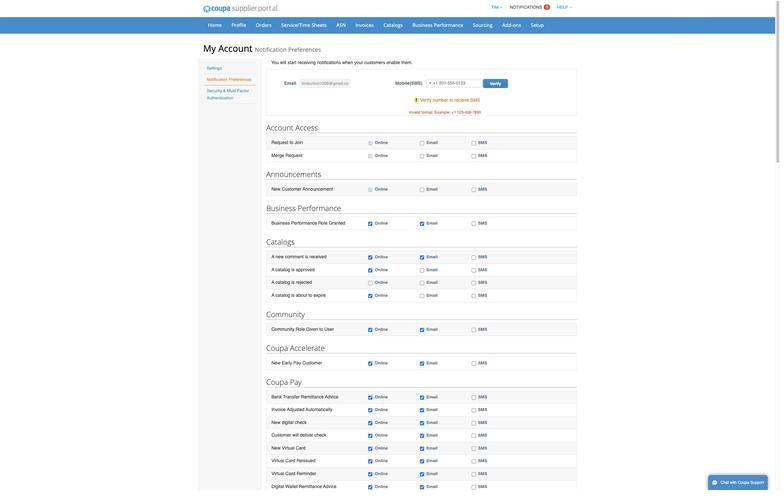 Task type: describe. For each thing, give the bounding box(es) containing it.
deliver
[[300, 433, 313, 438]]

notifications
[[510, 5, 543, 10]]

email for new digital check
[[427, 420, 438, 425]]

advice for digital wallet remittance advice
[[323, 484, 337, 489]]

verify for verify
[[490, 81, 502, 86]]

1 vertical spatial customer
[[303, 360, 322, 366]]

&
[[223, 88, 226, 93]]

mobile(sms)
[[396, 81, 423, 86]]

+1
[[452, 110, 456, 115]]

granted
[[329, 220, 346, 226]]

a for a catalog is rejected
[[272, 280, 275, 285]]

online for a new comment is received
[[375, 255, 388, 259]]

1 vertical spatial preferences
[[229, 77, 252, 82]]

join
[[295, 140, 303, 145]]

bank
[[272, 394, 282, 399]]

when
[[342, 60, 353, 65]]

start
[[288, 60, 297, 65]]

profile link
[[227, 20, 251, 30]]

1 vertical spatial notification
[[207, 77, 228, 82]]

ons
[[513, 22, 522, 28]]

sms for business performance role granted
[[478, 221, 488, 226]]

2 vertical spatial performance
[[291, 220, 317, 226]]

adjusted
[[287, 407, 305, 412]]

Telephone country code field
[[427, 79, 434, 87]]

chat with coupa support button
[[709, 475, 769, 490]]

tim
[[492, 5, 499, 10]]

early
[[282, 360, 292, 366]]

asn
[[337, 22, 346, 28]]

0 vertical spatial pay
[[294, 360, 301, 366]]

email for digital wallet remittance advice
[[427, 484, 438, 489]]

1 vertical spatial check
[[315, 433, 327, 438]]

factor
[[237, 88, 249, 93]]

sourcing
[[473, 22, 493, 28]]

advice for bank transfer remittance advice
[[325, 394, 339, 399]]

new early pay customer
[[272, 360, 322, 366]]

navigation containing notifications 0
[[489, 1, 572, 14]]

home link
[[204, 20, 226, 30]]

about
[[296, 293, 307, 298]]

verify for verify number to recieve sms
[[421, 97, 432, 103]]

1 vertical spatial performance
[[298, 203, 341, 213]]

to right 'about'
[[309, 293, 313, 298]]

new customer announcement
[[272, 187, 333, 192]]

comment
[[285, 254, 304, 259]]

card for reissued
[[286, 458, 296, 464]]

verify button
[[483, 79, 508, 88]]

email for new customer announcement
[[427, 187, 438, 192]]

catalogs link
[[380, 20, 407, 30]]

online for business performance role granted
[[375, 221, 388, 226]]

sourcing link
[[469, 20, 497, 30]]

online for virtual card reissued
[[375, 459, 388, 464]]

chat
[[721, 481, 729, 485]]

email for new virtual card
[[427, 446, 438, 451]]

7890
[[473, 110, 481, 115]]

0 horizontal spatial business performance
[[266, 203, 341, 213]]

to left join
[[290, 140, 294, 145]]

your
[[355, 60, 363, 65]]

email for request to join
[[427, 140, 438, 145]]

sms for a catalog is about to expire
[[478, 293, 488, 298]]

2 vertical spatial customer
[[272, 433, 291, 438]]

user
[[325, 327, 334, 332]]

add-ons link
[[499, 20, 526, 30]]

0 vertical spatial performance
[[434, 22, 464, 28]]

sms for new virtual card
[[478, 446, 488, 451]]

a catalog is about to expire
[[272, 293, 326, 298]]

email for virtual card reminder
[[427, 471, 438, 476]]

add-ons
[[503, 22, 522, 28]]

email for new early pay customer
[[427, 361, 438, 366]]

0
[[546, 5, 549, 9]]

invalid format. example: +1 123-456-7890
[[410, 110, 481, 115]]

1 horizontal spatial catalogs
[[384, 22, 403, 28]]

email for a catalog is about to expire
[[427, 293, 438, 298]]

notification inside my account notification preferences
[[255, 46, 287, 53]]

1 vertical spatial business
[[266, 203, 296, 213]]

sms for a catalog is approved
[[478, 267, 488, 272]]

home
[[208, 22, 222, 28]]

request to join
[[272, 140, 303, 145]]

coupa inside chat with coupa support 'button'
[[738, 481, 750, 485]]

sms for digital wallet remittance advice
[[478, 484, 488, 489]]

received
[[310, 254, 327, 259]]

is for about
[[292, 293, 295, 298]]

0 horizontal spatial catalogs
[[266, 237, 295, 247]]

online for digital wallet remittance advice
[[375, 484, 388, 489]]

with
[[730, 481, 737, 485]]

0 vertical spatial virtual
[[282, 446, 295, 451]]

sms for a new comment is received
[[478, 255, 488, 259]]

new for new virtual card
[[272, 446, 281, 451]]

online for customer will deliver check
[[375, 433, 388, 438]]

invoice
[[272, 407, 286, 412]]

sms for new digital check
[[478, 420, 488, 425]]

chat with coupa support
[[721, 481, 765, 485]]

multi
[[227, 88, 236, 93]]

sms for a catalog is rejected
[[478, 280, 488, 285]]

customers
[[365, 60, 386, 65]]

catalog for a catalog is approved
[[276, 267, 290, 272]]

is left received
[[305, 254, 308, 259]]

sms for invoice adjusted automatically
[[478, 407, 488, 412]]

123-
[[457, 110, 465, 115]]

a catalog is approved
[[272, 267, 315, 272]]

transfer
[[283, 394, 300, 399]]

virtual for virtual card reissued
[[272, 458, 284, 464]]

recieve
[[455, 97, 469, 103]]

0 vertical spatial request
[[272, 140, 289, 145]]

sms for new early pay customer
[[478, 361, 488, 366]]

settings
[[207, 66, 222, 71]]

authentication
[[207, 96, 234, 100]]

email for invoice adjusted automatically
[[427, 407, 438, 412]]

email for merge request
[[427, 153, 438, 158]]

sheets
[[312, 22, 327, 28]]

email for community role given to user
[[427, 327, 438, 332]]

rejected
[[296, 280, 312, 285]]

merge
[[272, 153, 285, 158]]

setup
[[531, 22, 544, 28]]

new
[[276, 254, 284, 259]]

announcements
[[266, 169, 322, 179]]

service/time
[[282, 22, 311, 28]]

sms for customer will deliver check
[[478, 433, 488, 438]]

given
[[306, 327, 318, 332]]

wallet
[[286, 484, 298, 489]]

virtual card reissued
[[272, 458, 316, 464]]

you
[[271, 60, 279, 65]]

business performance link
[[409, 20, 468, 30]]

profile
[[232, 22, 246, 28]]

orders link
[[252, 20, 276, 30]]

notification preferences
[[207, 77, 252, 82]]

2 vertical spatial business
[[272, 220, 290, 226]]

virtual for virtual card reminder
[[272, 471, 284, 476]]

them.
[[402, 60, 413, 65]]

access
[[296, 122, 318, 133]]

digital
[[282, 420, 294, 425]]

example:
[[435, 110, 451, 115]]



Task type: vqa. For each thing, say whether or not it's contained in the screenshot.
Compliance
no



Task type: locate. For each thing, give the bounding box(es) containing it.
will left deliver
[[293, 433, 299, 438]]

coupa
[[266, 343, 288, 353], [266, 377, 288, 387], [738, 481, 750, 485]]

4 a from the top
[[272, 293, 275, 298]]

community for community role given to user
[[272, 327, 295, 332]]

business
[[413, 22, 433, 28], [266, 203, 296, 213], [272, 220, 290, 226]]

preferences
[[288, 46, 321, 53], [229, 77, 252, 82]]

virtual up 'digital'
[[272, 471, 284, 476]]

a left "new"
[[272, 254, 275, 259]]

online for a catalog is approved
[[375, 267, 388, 272]]

invoices
[[356, 22, 374, 28]]

card
[[296, 446, 306, 451], [286, 458, 296, 464], [286, 471, 296, 476]]

virtual card reminder
[[272, 471, 316, 476]]

0 vertical spatial notification
[[255, 46, 287, 53]]

request down join
[[286, 153, 303, 158]]

0 vertical spatial preferences
[[288, 46, 321, 53]]

orders
[[256, 22, 272, 28]]

18 online from the top
[[375, 484, 388, 489]]

1 vertical spatial catalog
[[276, 280, 290, 285]]

email for bank transfer remittance advice
[[427, 395, 438, 399]]

1 horizontal spatial business performance
[[413, 22, 464, 28]]

13 online from the top
[[375, 420, 388, 425]]

2 vertical spatial coupa
[[738, 481, 750, 485]]

a
[[272, 254, 275, 259], [272, 267, 275, 272], [272, 280, 275, 285], [272, 293, 275, 298]]

catalog down a catalog is rejected
[[276, 293, 290, 298]]

preferences inside my account notification preferences
[[288, 46, 321, 53]]

7 online from the top
[[375, 280, 388, 285]]

tim link
[[489, 5, 503, 10]]

None text field
[[300, 79, 351, 88]]

online for new early pay customer
[[375, 361, 388, 366]]

new for new early pay customer
[[272, 360, 281, 366]]

performance
[[434, 22, 464, 28], [298, 203, 341, 213], [291, 220, 317, 226]]

customer down accelerate
[[303, 360, 322, 366]]

card down the customer will deliver check in the bottom of the page
[[296, 446, 306, 451]]

to left user
[[320, 327, 323, 332]]

1 vertical spatial catalogs
[[266, 237, 295, 247]]

1 horizontal spatial preferences
[[288, 46, 321, 53]]

1 vertical spatial verify
[[421, 97, 432, 103]]

coupa supplier portal image
[[198, 1, 282, 17]]

coupa right with
[[738, 481, 750, 485]]

0 vertical spatial account
[[218, 42, 253, 54]]

to left 'recieve'
[[450, 97, 454, 103]]

3 online from the top
[[375, 187, 388, 192]]

new down announcements
[[272, 187, 281, 192]]

1 online from the top
[[375, 140, 388, 145]]

invalid
[[410, 110, 421, 115]]

account access
[[266, 122, 318, 133]]

12 online from the top
[[375, 407, 388, 412]]

8 online from the top
[[375, 293, 388, 298]]

0 vertical spatial catalog
[[276, 267, 290, 272]]

sms for request to join
[[478, 140, 488, 145]]

enable
[[387, 60, 400, 65]]

online for new digital check
[[375, 420, 388, 425]]

+1 201-555-0123 text field
[[427, 79, 483, 87]]

online for new virtual card
[[375, 446, 388, 451]]

0 horizontal spatial verify
[[421, 97, 432, 103]]

online for a catalog is rejected
[[375, 280, 388, 285]]

preferences up receiving
[[288, 46, 321, 53]]

0 vertical spatial role
[[319, 220, 328, 226]]

2 online from the top
[[375, 153, 388, 158]]

email for business performance role granted
[[427, 221, 438, 226]]

digital wallet remittance advice
[[272, 484, 337, 489]]

merge request
[[272, 153, 303, 158]]

new up "virtual card reissued"
[[272, 446, 281, 451]]

1 vertical spatial account
[[266, 122, 294, 133]]

number
[[433, 97, 448, 103]]

role left granted
[[319, 220, 328, 226]]

sms for community role given to user
[[478, 327, 488, 332]]

format.
[[422, 110, 434, 115]]

new
[[272, 187, 281, 192], [272, 360, 281, 366], [272, 420, 281, 425], [272, 446, 281, 451]]

notification preferences link
[[207, 77, 252, 82]]

0 vertical spatial customer
[[282, 187, 302, 192]]

1 vertical spatial remittance
[[299, 484, 322, 489]]

community up coupa accelerate
[[272, 327, 295, 332]]

catalog for a catalog is rejected
[[276, 280, 290, 285]]

2 vertical spatial virtual
[[272, 471, 284, 476]]

notification up you
[[255, 46, 287, 53]]

virtual up "virtual card reissued"
[[282, 446, 295, 451]]

sms for bank transfer remittance advice
[[478, 395, 488, 399]]

online
[[375, 140, 388, 145], [375, 153, 388, 158], [375, 187, 388, 192], [375, 221, 388, 226], [375, 255, 388, 259], [375, 267, 388, 272], [375, 280, 388, 285], [375, 293, 388, 298], [375, 327, 388, 332], [375, 361, 388, 366], [375, 395, 388, 399], [375, 407, 388, 412], [375, 420, 388, 425], [375, 433, 388, 438], [375, 446, 388, 451], [375, 459, 388, 464], [375, 471, 388, 476], [375, 484, 388, 489]]

reminder
[[297, 471, 316, 476]]

request
[[272, 140, 289, 145], [286, 153, 303, 158]]

a for a catalog is about to expire
[[272, 293, 275, 298]]

0 vertical spatial business performance
[[413, 22, 464, 28]]

coupa up "bank" at the bottom
[[266, 377, 288, 387]]

pay right early
[[294, 360, 301, 366]]

1 vertical spatial card
[[286, 458, 296, 464]]

new left early
[[272, 360, 281, 366]]

2 catalog from the top
[[276, 280, 290, 285]]

online for merge request
[[375, 153, 388, 158]]

sms
[[471, 97, 480, 103], [478, 140, 488, 145], [478, 153, 488, 158], [478, 187, 488, 192], [478, 221, 488, 226], [478, 255, 488, 259], [478, 267, 488, 272], [478, 280, 488, 285], [478, 293, 488, 298], [478, 327, 488, 332], [478, 361, 488, 366], [478, 395, 488, 399], [478, 407, 488, 412], [478, 420, 488, 425], [478, 433, 488, 438], [478, 446, 488, 451], [478, 459, 488, 464], [478, 471, 488, 476], [478, 484, 488, 489]]

virtual
[[282, 446, 295, 451], [272, 458, 284, 464], [272, 471, 284, 476]]

virtual down "new virtual card" on the bottom
[[272, 458, 284, 464]]

pay
[[294, 360, 301, 366], [290, 377, 302, 387]]

3 new from the top
[[272, 420, 281, 425]]

0 horizontal spatial notification
[[207, 77, 228, 82]]

0 vertical spatial check
[[295, 420, 307, 425]]

you will start receiving notifications when your customers enable them.
[[271, 60, 413, 65]]

accelerate
[[290, 343, 325, 353]]

0 horizontal spatial account
[[218, 42, 253, 54]]

reissued
[[297, 458, 316, 464]]

2 vertical spatial card
[[286, 471, 296, 476]]

1 vertical spatial pay
[[290, 377, 302, 387]]

1 catalog from the top
[[276, 267, 290, 272]]

1 horizontal spatial notification
[[255, 46, 287, 53]]

catalogs up "new"
[[266, 237, 295, 247]]

preferences up factor
[[229, 77, 252, 82]]

business performance role granted
[[272, 220, 346, 226]]

0 vertical spatial coupa
[[266, 343, 288, 353]]

5 online from the top
[[375, 255, 388, 259]]

online for virtual card reminder
[[375, 471, 388, 476]]

support
[[751, 481, 765, 485]]

announcement
[[303, 187, 333, 192]]

a for a catalog is approved
[[272, 267, 275, 272]]

receiving
[[298, 60, 316, 65]]

is left approved
[[292, 267, 295, 272]]

a down a catalog is approved
[[272, 280, 275, 285]]

community for community
[[266, 309, 305, 319]]

None checkbox
[[369, 141, 373, 145], [420, 141, 425, 145], [420, 154, 425, 158], [369, 188, 373, 192], [369, 222, 373, 226], [420, 222, 425, 226], [420, 256, 425, 260], [472, 256, 476, 260], [472, 281, 476, 285], [369, 294, 373, 298], [420, 294, 425, 298], [369, 362, 373, 366], [420, 362, 425, 366], [472, 362, 476, 366], [420, 396, 425, 400], [369, 408, 373, 413], [420, 408, 425, 413], [420, 434, 425, 438], [369, 460, 373, 464], [369, 472, 373, 477], [420, 472, 425, 477], [472, 472, 476, 477], [369, 141, 373, 145], [420, 141, 425, 145], [420, 154, 425, 158], [369, 188, 373, 192], [369, 222, 373, 226], [420, 222, 425, 226], [420, 256, 425, 260], [472, 256, 476, 260], [472, 281, 476, 285], [369, 294, 373, 298], [420, 294, 425, 298], [369, 362, 373, 366], [420, 362, 425, 366], [472, 362, 476, 366], [420, 396, 425, 400], [369, 408, 373, 413], [420, 408, 425, 413], [420, 434, 425, 438], [369, 460, 373, 464], [369, 472, 373, 477], [420, 472, 425, 477], [472, 472, 476, 477]]

11 online from the top
[[375, 395, 388, 399]]

1 vertical spatial request
[[286, 153, 303, 158]]

1 vertical spatial coupa
[[266, 377, 288, 387]]

account up request to join
[[266, 122, 294, 133]]

1 horizontal spatial will
[[293, 433, 299, 438]]

security
[[207, 88, 222, 93]]

email for a catalog is rejected
[[427, 280, 438, 285]]

will for you
[[280, 60, 287, 65]]

3 catalog from the top
[[276, 293, 290, 298]]

bank transfer remittance advice
[[272, 394, 339, 399]]

customer
[[282, 187, 302, 192], [303, 360, 322, 366], [272, 433, 291, 438]]

0 horizontal spatial preferences
[[229, 77, 252, 82]]

0 vertical spatial community
[[266, 309, 305, 319]]

service/time sheets link
[[277, 20, 331, 30]]

card for reminder
[[286, 471, 296, 476]]

request up merge
[[272, 140, 289, 145]]

automatically
[[306, 407, 333, 412]]

2 new from the top
[[272, 360, 281, 366]]

a down a catalog is rejected
[[272, 293, 275, 298]]

notifications 0
[[510, 5, 549, 10]]

security & multi factor authentication link
[[207, 88, 249, 100]]

to
[[450, 97, 454, 103], [290, 140, 294, 145], [309, 293, 313, 298], [320, 327, 323, 332]]

coupa for coupa pay
[[266, 377, 288, 387]]

is
[[305, 254, 308, 259], [292, 267, 295, 272], [292, 280, 295, 285], [292, 293, 295, 298]]

1 horizontal spatial verify
[[490, 81, 502, 86]]

1 vertical spatial role
[[296, 327, 305, 332]]

is for approved
[[292, 267, 295, 272]]

2 vertical spatial catalog
[[276, 293, 290, 298]]

approved
[[296, 267, 315, 272]]

a new comment is received
[[272, 254, 327, 259]]

sms for virtual card reminder
[[478, 471, 488, 476]]

business performance
[[413, 22, 464, 28], [266, 203, 341, 213]]

help link
[[555, 5, 572, 10]]

4 new from the top
[[272, 446, 281, 451]]

check
[[295, 420, 307, 425], [315, 433, 327, 438]]

coupa up early
[[266, 343, 288, 353]]

role left given
[[296, 327, 305, 332]]

email for customer will deliver check
[[427, 433, 438, 438]]

online for community role given to user
[[375, 327, 388, 332]]

card up the wallet on the left of the page
[[286, 471, 296, 476]]

4 online from the top
[[375, 221, 388, 226]]

0 horizontal spatial check
[[295, 420, 307, 425]]

navigation
[[489, 1, 572, 14]]

notification
[[255, 46, 287, 53], [207, 77, 228, 82]]

customer down digital
[[272, 433, 291, 438]]

1 new from the top
[[272, 187, 281, 192]]

email for a catalog is approved
[[427, 267, 438, 272]]

1 vertical spatial business performance
[[266, 203, 341, 213]]

invoices link
[[352, 20, 378, 30]]

setup link
[[527, 20, 549, 30]]

sms for virtual card reissued
[[478, 459, 488, 464]]

add-
[[503, 22, 513, 28]]

1 horizontal spatial account
[[266, 122, 294, 133]]

coupa for coupa accelerate
[[266, 343, 288, 353]]

verify inside 'button'
[[490, 81, 502, 86]]

telephone country code image
[[430, 83, 432, 84]]

1 a from the top
[[272, 254, 275, 259]]

0 vertical spatial catalogs
[[384, 22, 403, 28]]

3 a from the top
[[272, 280, 275, 285]]

notification down settings 'link'
[[207, 77, 228, 82]]

0 horizontal spatial will
[[280, 60, 287, 65]]

is left rejected
[[292, 280, 295, 285]]

digital
[[272, 484, 284, 489]]

help
[[558, 5, 569, 10]]

is for rejected
[[292, 280, 295, 285]]

0 vertical spatial remittance
[[301, 394, 324, 399]]

settings link
[[207, 66, 222, 71]]

2 a from the top
[[272, 267, 275, 272]]

456-
[[465, 110, 473, 115]]

0 horizontal spatial role
[[296, 327, 305, 332]]

0 vertical spatial business
[[413, 22, 433, 28]]

10 online from the top
[[375, 361, 388, 366]]

15 online from the top
[[375, 446, 388, 451]]

1 vertical spatial advice
[[323, 484, 337, 489]]

catalogs right invoices
[[384, 22, 403, 28]]

catalog for a catalog is about to expire
[[276, 293, 290, 298]]

new left digital
[[272, 420, 281, 425]]

1 horizontal spatial check
[[315, 433, 327, 438]]

customer will deliver check
[[272, 433, 327, 438]]

None checkbox
[[472, 141, 476, 145], [369, 154, 373, 158], [472, 154, 476, 158], [420, 188, 425, 192], [472, 188, 476, 192], [472, 222, 476, 226], [369, 256, 373, 260], [369, 268, 373, 273], [420, 268, 425, 273], [472, 268, 476, 273], [369, 281, 373, 285], [420, 281, 425, 285], [472, 294, 476, 298], [369, 328, 373, 332], [420, 328, 425, 332], [472, 328, 476, 332], [369, 396, 373, 400], [472, 396, 476, 400], [472, 408, 476, 413], [369, 421, 373, 425], [420, 421, 425, 425], [472, 421, 476, 425], [369, 434, 373, 438], [472, 434, 476, 438], [369, 447, 373, 451], [420, 447, 425, 451], [472, 447, 476, 451], [420, 460, 425, 464], [472, 460, 476, 464], [369, 485, 373, 489], [420, 485, 425, 489], [472, 485, 476, 489], [472, 141, 476, 145], [369, 154, 373, 158], [472, 154, 476, 158], [420, 188, 425, 192], [472, 188, 476, 192], [472, 222, 476, 226], [369, 256, 373, 260], [369, 268, 373, 273], [420, 268, 425, 273], [472, 268, 476, 273], [369, 281, 373, 285], [420, 281, 425, 285], [472, 294, 476, 298], [369, 328, 373, 332], [420, 328, 425, 332], [472, 328, 476, 332], [369, 396, 373, 400], [472, 396, 476, 400], [472, 408, 476, 413], [369, 421, 373, 425], [420, 421, 425, 425], [472, 421, 476, 425], [369, 434, 373, 438], [472, 434, 476, 438], [369, 447, 373, 451], [420, 447, 425, 451], [472, 447, 476, 451], [420, 460, 425, 464], [472, 460, 476, 464], [369, 485, 373, 489], [420, 485, 425, 489], [472, 485, 476, 489]]

1 horizontal spatial role
[[319, 220, 328, 226]]

remittance for wallet
[[299, 484, 322, 489]]

online for invoice adjusted automatically
[[375, 407, 388, 412]]

online for request to join
[[375, 140, 388, 145]]

will
[[280, 60, 287, 65], [293, 433, 299, 438]]

1 vertical spatial virtual
[[272, 458, 284, 464]]

remittance for transfer
[[301, 394, 324, 399]]

14 online from the top
[[375, 433, 388, 438]]

is left 'about'
[[292, 293, 295, 298]]

coupa pay
[[266, 377, 302, 387]]

account down profile
[[218, 42, 253, 54]]

1 vertical spatial will
[[293, 433, 299, 438]]

16 online from the top
[[375, 459, 388, 464]]

1 vertical spatial community
[[272, 327, 295, 332]]

community role given to user
[[272, 327, 334, 332]]

a for a new comment is received
[[272, 254, 275, 259]]

will for customer
[[293, 433, 299, 438]]

new digital check
[[272, 420, 307, 425]]

check right deliver
[[315, 433, 327, 438]]

catalogs
[[384, 22, 403, 28], [266, 237, 295, 247]]

0 vertical spatial will
[[280, 60, 287, 65]]

role
[[319, 220, 328, 226], [296, 327, 305, 332]]

online for a catalog is about to expire
[[375, 293, 388, 298]]

new for new digital check
[[272, 420, 281, 425]]

9 online from the top
[[375, 327, 388, 332]]

0 vertical spatial advice
[[325, 394, 339, 399]]

check down invoice adjusted automatically
[[295, 420, 307, 425]]

remittance up the automatically
[[301, 394, 324, 399]]

0 vertical spatial verify
[[490, 81, 502, 86]]

card down "new virtual card" on the bottom
[[286, 458, 296, 464]]

0 vertical spatial card
[[296, 446, 306, 451]]

sms for new customer announcement
[[478, 187, 488, 192]]

a up a catalog is rejected
[[272, 267, 275, 272]]

coupa accelerate
[[266, 343, 325, 353]]

email
[[284, 81, 296, 86], [427, 140, 438, 145], [427, 153, 438, 158], [427, 187, 438, 192], [427, 221, 438, 226], [427, 255, 438, 259], [427, 267, 438, 272], [427, 280, 438, 285], [427, 293, 438, 298], [427, 327, 438, 332], [427, 361, 438, 366], [427, 395, 438, 399], [427, 407, 438, 412], [427, 420, 438, 425], [427, 433, 438, 438], [427, 446, 438, 451], [427, 459, 438, 464], [427, 471, 438, 476], [427, 484, 438, 489]]

will right you
[[280, 60, 287, 65]]

online for bank transfer remittance advice
[[375, 395, 388, 399]]

security & multi factor authentication
[[207, 88, 249, 100]]

verify
[[490, 81, 502, 86], [421, 97, 432, 103]]

community up community role given to user
[[266, 309, 305, 319]]

online for new customer announcement
[[375, 187, 388, 192]]

17 online from the top
[[375, 471, 388, 476]]

new virtual card
[[272, 446, 306, 451]]

remittance down reminder
[[299, 484, 322, 489]]

6 online from the top
[[375, 267, 388, 272]]

email for virtual card reissued
[[427, 459, 438, 464]]

catalog down a catalog is approved
[[276, 280, 290, 285]]

service/time sheets
[[282, 22, 327, 28]]

email for a new comment is received
[[427, 255, 438, 259]]

catalog down "new"
[[276, 267, 290, 272]]

notifications
[[317, 60, 341, 65]]

pay up transfer at the bottom left of the page
[[290, 377, 302, 387]]

new for new customer announcement
[[272, 187, 281, 192]]

sms for merge request
[[478, 153, 488, 158]]

customer down announcements
[[282, 187, 302, 192]]



